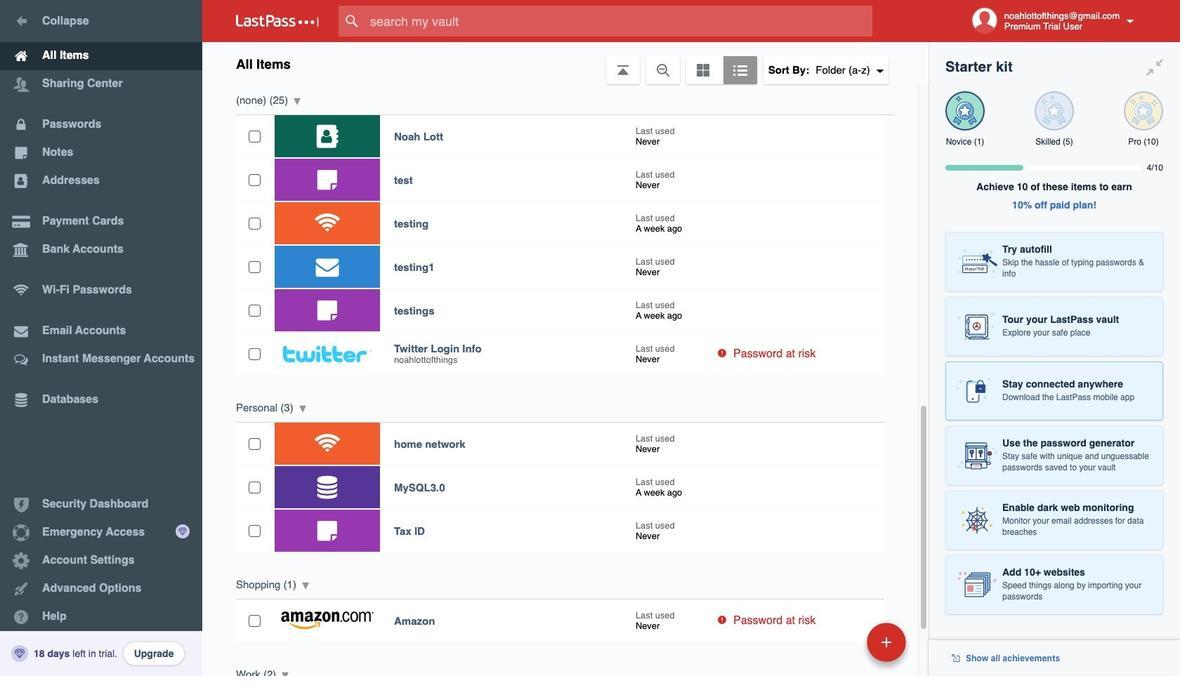 Task type: locate. For each thing, give the bounding box(es) containing it.
main navigation navigation
[[0, 0, 202, 677]]

Search search field
[[339, 6, 901, 37]]

new item element
[[771, 623, 912, 663]]

search my vault text field
[[339, 6, 901, 37]]

lastpass image
[[236, 15, 319, 27]]



Task type: describe. For each thing, give the bounding box(es) containing it.
vault options navigation
[[202, 42, 929, 84]]

new item navigation
[[771, 619, 915, 677]]



Task type: vqa. For each thing, say whether or not it's contained in the screenshot.
DIALOG
no



